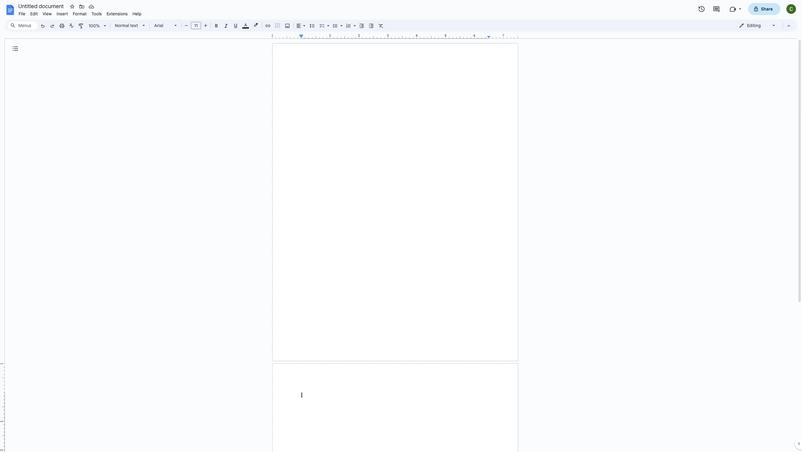 Task type: locate. For each thing, give the bounding box(es) containing it.
format
[[73, 11, 87, 17]]

insert
[[57, 11, 68, 17]]

top margin image
[[0, 364, 5, 394]]

Rename text field
[[16, 2, 67, 10]]

menu bar inside menu bar banner
[[16, 8, 144, 18]]

text color image
[[242, 21, 249, 29]]

1
[[271, 33, 273, 38]]

Zoom text field
[[87, 22, 102, 30]]

line & paragraph spacing image
[[309, 21, 315, 30]]

menu bar
[[16, 8, 144, 18]]

file
[[19, 11, 25, 17]]

menu bar containing file
[[16, 8, 144, 18]]

file menu item
[[16, 10, 28, 17]]

editing button
[[735, 21, 780, 30]]

right margin image
[[487, 34, 518, 38]]

tools menu item
[[89, 10, 104, 17]]

application containing share
[[0, 0, 802, 452]]

edit menu item
[[28, 10, 40, 17]]

share
[[761, 6, 773, 12]]

view
[[43, 11, 52, 17]]

Menus field
[[8, 21, 38, 30]]

edit
[[30, 11, 38, 17]]

application
[[0, 0, 802, 452]]

extensions
[[107, 11, 128, 17]]

help menu item
[[130, 10, 144, 17]]

tools
[[92, 11, 102, 17]]

styles list. normal text selected. option
[[115, 21, 139, 30]]

menu bar banner
[[0, 0, 802, 452]]



Task type: describe. For each thing, give the bounding box(es) containing it.
share button
[[748, 3, 780, 15]]

highlight color image
[[253, 21, 259, 29]]

normal text
[[115, 23, 138, 28]]

insert menu item
[[54, 10, 70, 17]]

text
[[130, 23, 138, 28]]

Font size field
[[191, 22, 204, 29]]

Font size text field
[[191, 22, 201, 29]]

left margin image
[[273, 34, 303, 38]]

main toolbar
[[37, 0, 386, 284]]

mode and view toolbar
[[734, 20, 794, 32]]

Star checkbox
[[68, 2, 76, 11]]

insert image image
[[284, 21, 291, 30]]

normal
[[115, 23, 129, 28]]

view menu item
[[40, 10, 54, 17]]

extensions menu item
[[104, 10, 130, 17]]

format menu item
[[70, 10, 89, 17]]

arial option
[[154, 21, 171, 30]]

editing
[[747, 23, 761, 28]]

Zoom field
[[86, 21, 109, 30]]

help
[[133, 11, 141, 17]]

arial
[[154, 23, 163, 28]]

checklist menu image
[[326, 22, 329, 24]]



Task type: vqa. For each thing, say whether or not it's contained in the screenshot.
available
no



